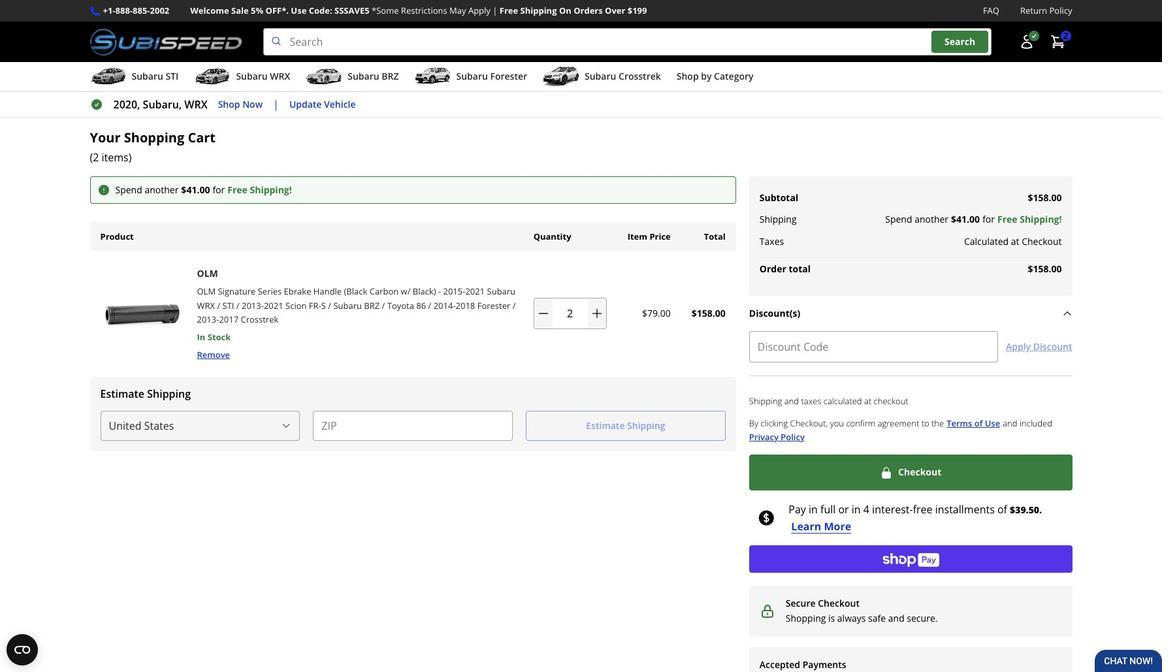 Task type: vqa. For each thing, say whether or not it's contained in the screenshot.
the Update Vehicle
yes



Task type: locate. For each thing, give the bounding box(es) containing it.
product
[[100, 231, 134, 242]]

wrx
[[270, 70, 290, 82], [185, 97, 208, 112], [197, 300, 215, 311]]

privacy policy link
[[750, 431, 805, 445]]

shop inside 'shop now' link
[[218, 98, 240, 110]]

olm left signature at the top left
[[197, 286, 216, 298]]

1 horizontal spatial |
[[493, 5, 498, 16]]

shipping up clicking
[[750, 396, 783, 408]]

0 horizontal spatial 41.00
[[187, 184, 210, 196]]

s
[[321, 300, 326, 311]]

estimate shipping button
[[100, 387, 726, 401]]

0 vertical spatial $
[[181, 184, 187, 196]]

1 horizontal spatial 41.00
[[957, 213, 981, 226]]

shipping and taxes calculated at checkout
[[750, 396, 909, 408]]

2020,
[[113, 97, 140, 112]]

shipping down 'subtotal'
[[760, 213, 797, 226]]

use right 'terms'
[[986, 417, 1001, 429]]

in left 4
[[852, 503, 861, 517]]

1 vertical spatial shop
[[218, 98, 240, 110]]

buy with shop pay image
[[883, 552, 940, 567]]

over
[[605, 5, 626, 16]]

0 horizontal spatial shipping!
[[250, 184, 292, 196]]

| right the now
[[273, 97, 279, 112]]

brz down carbon
[[364, 300, 380, 311]]

subaru inside dropdown button
[[585, 70, 617, 82]]

button image
[[1019, 34, 1035, 50]]

0 vertical spatial for
[[213, 184, 225, 196]]

olm up signature at the top left
[[197, 267, 218, 280]]

1 vertical spatial shopping
[[786, 612, 827, 625]]

0 horizontal spatial and
[[785, 396, 800, 408]]

5 / from the left
[[429, 300, 432, 311]]

0 horizontal spatial 2013-
[[197, 314, 219, 325]]

2013- up in
[[197, 314, 219, 325]]

2013- down signature at the top left
[[242, 300, 264, 311]]

41.00 up calculated
[[957, 213, 981, 226]]

Discount Code field
[[750, 332, 999, 363]]

shopping down secure
[[786, 612, 827, 625]]

$39.50
[[1011, 504, 1040, 517]]

2 in from the left
[[852, 503, 861, 517]]

for up calculated
[[983, 213, 996, 226]]

at
[[1012, 235, 1020, 248], [865, 396, 872, 408]]

shopping inside secure checkout shopping is always safe and secure.
[[786, 612, 827, 625]]

1 horizontal spatial for
[[983, 213, 996, 226]]

1 horizontal spatial 2013-
[[242, 300, 264, 311]]

$79.00
[[643, 307, 671, 320]]

by
[[702, 70, 712, 82]]

brz
[[382, 70, 399, 82], [364, 300, 380, 311]]

wrx down a subaru wrx thumbnail image on the left top of the page
[[185, 97, 208, 112]]

order total
[[760, 263, 811, 275]]

/ right 86
[[429, 300, 432, 311]]

secure.
[[908, 612, 938, 625]]

0 horizontal spatial spend another $ 41.00 for free shipping!
[[115, 184, 292, 196]]

1 vertical spatial use
[[986, 417, 1001, 429]]

search input field
[[263, 28, 992, 56]]

0 vertical spatial policy
[[1050, 5, 1073, 16]]

of left $39.50 on the right of the page
[[998, 503, 1008, 517]]

subaru forester
[[457, 70, 528, 82]]

crosstrek
[[619, 70, 661, 82], [241, 314, 279, 325]]

open widget image
[[7, 635, 38, 666]]

1 horizontal spatial use
[[986, 417, 1001, 429]]

of inside pay in full or in 4 interest-free installments of $39.50 . learn more
[[998, 503, 1008, 517]]

2017
[[219, 314, 239, 325]]

pay
[[789, 503, 807, 517]]

1 horizontal spatial sti
[[223, 300, 234, 311]]

increment image
[[591, 307, 604, 320]]

search button
[[932, 31, 989, 53]]

remove button
[[197, 348, 230, 361]]

$158.00 right $79.00
[[692, 307, 726, 320]]

toyota
[[387, 300, 414, 311]]

of right 'terms'
[[975, 417, 983, 429]]

2 vertical spatial checkout
[[819, 598, 860, 610]]

shop left by
[[677, 70, 699, 82]]

total
[[789, 263, 811, 275]]

welcome sale 5% off*. use code: sssave5
[[190, 5, 370, 16]]

1 vertical spatial at
[[865, 396, 872, 408]]

1 horizontal spatial $
[[952, 213, 957, 226]]

/ down signature at the top left
[[237, 300, 240, 311]]

0 vertical spatial crosstrek
[[619, 70, 661, 82]]

/ down carbon
[[382, 300, 385, 311]]

country select image
[[281, 421, 292, 431]]

subaru for subaru crosstrek
[[585, 70, 617, 82]]

and right safe
[[889, 612, 905, 625]]

use right off*.
[[291, 5, 307, 16]]

1 vertical spatial brz
[[364, 300, 380, 311]]

subaru,
[[143, 97, 182, 112]]

1 vertical spatial 41.00
[[957, 213, 981, 226]]

0 vertical spatial brz
[[382, 70, 399, 82]]

1 vertical spatial of
[[998, 503, 1008, 517]]

0 horizontal spatial $
[[181, 184, 187, 196]]

subaru up the now
[[236, 70, 268, 82]]

$158.00 up calculated at checkout
[[1029, 191, 1063, 204]]

0 horizontal spatial use
[[291, 5, 307, 16]]

0 horizontal spatial brz
[[364, 300, 380, 311]]

/ left decrement 'icon'
[[513, 300, 516, 311]]

0 vertical spatial forester
[[491, 70, 528, 82]]

$158.00 down calculated at checkout
[[1029, 263, 1063, 275]]

2021 up the 2018
[[466, 286, 485, 298]]

0 vertical spatial free
[[500, 5, 518, 16]]

at right calculated
[[1012, 235, 1020, 248]]

spend another $ 41.00 for free shipping! down the cart
[[115, 184, 292, 196]]

None number field
[[534, 298, 607, 330]]

and inside by clicking checkout, you confirm agreement to the terms of use and included privacy policy
[[1004, 417, 1018, 429]]

0 horizontal spatial in
[[809, 503, 818, 517]]

2 button
[[1044, 29, 1073, 55]]

checkout
[[1022, 235, 1063, 248], [899, 466, 942, 479], [819, 598, 860, 610]]

2 vertical spatial wrx
[[197, 300, 215, 311]]

/ up 2017
[[217, 300, 220, 311]]

free
[[500, 5, 518, 16], [228, 184, 248, 196], [998, 213, 1018, 226]]

2 horizontal spatial free
[[998, 213, 1018, 226]]

discount(s) button
[[750, 306, 1073, 321]]

learn
[[792, 520, 822, 534]]

subaru wrx button
[[194, 65, 290, 91]]

a subaru brz thumbnail image image
[[306, 67, 343, 86]]

carbon
[[370, 286, 399, 298]]

for down the cart
[[213, 184, 225, 196]]

checkout right calculated
[[1022, 235, 1063, 248]]

1 vertical spatial spend another $ 41.00 for free shipping!
[[886, 213, 1063, 226]]

subaru right the a subaru forester thumbnail image
[[457, 70, 488, 82]]

1 horizontal spatial at
[[1012, 235, 1020, 248]]

sti
[[166, 70, 179, 82], [223, 300, 234, 311]]

crosstrek down series
[[241, 314, 279, 325]]

1 vertical spatial sti
[[223, 300, 234, 311]]

1 horizontal spatial another
[[915, 213, 949, 226]]

0 vertical spatial wrx
[[270, 70, 290, 82]]

shop inside the shop by category dropdown button
[[677, 70, 699, 82]]

2 olm from the top
[[197, 286, 216, 298]]

1 horizontal spatial and
[[889, 612, 905, 625]]

0 vertical spatial checkout
[[1022, 235, 1063, 248]]

by clicking checkout, you confirm agreement to the terms of use and included privacy policy
[[750, 417, 1053, 443]]

0 vertical spatial shopping
[[124, 129, 184, 147]]

update vehicle button
[[290, 97, 356, 112]]

shop by category button
[[677, 65, 754, 91]]

sti up 2017
[[223, 300, 234, 311]]

1 horizontal spatial of
[[998, 503, 1008, 517]]

0 horizontal spatial shopping
[[124, 129, 184, 147]]

1 vertical spatial policy
[[781, 431, 805, 443]]

restrictions
[[401, 5, 448, 16]]

0 horizontal spatial another
[[145, 184, 179, 196]]

pay in full or in 4 interest-free installments of $39.50 . learn more
[[789, 503, 1043, 534]]

0 horizontal spatial sti
[[166, 70, 179, 82]]

1 vertical spatial $158.00
[[1029, 263, 1063, 275]]

shopping down 2020, subaru, wrx
[[124, 129, 184, 147]]

1 vertical spatial olm
[[197, 286, 216, 298]]

5%
[[251, 5, 264, 16]]

0 horizontal spatial of
[[975, 417, 983, 429]]

may
[[450, 5, 466, 16]]

0 horizontal spatial policy
[[781, 431, 805, 443]]

calculated at checkout
[[965, 235, 1063, 248]]

wrx up update
[[270, 70, 290, 82]]

the
[[932, 417, 945, 429]]

on
[[559, 5, 572, 16]]

0 vertical spatial use
[[291, 5, 307, 16]]

1 / from the left
[[217, 300, 220, 311]]

2 / from the left
[[237, 300, 240, 311]]

0 vertical spatial sti
[[166, 70, 179, 82]]

policy down checkout,
[[781, 431, 805, 443]]

subaru up 2020, subaru, wrx
[[132, 70, 163, 82]]

policy up 2
[[1050, 5, 1073, 16]]

checkout up free at the bottom right
[[899, 466, 942, 479]]

spend another $ 41.00 for free shipping! up calculated
[[886, 213, 1063, 226]]

2 horizontal spatial checkout
[[1022, 235, 1063, 248]]

| right apply
[[493, 5, 498, 16]]

1 horizontal spatial shopping
[[786, 612, 827, 625]]

olm
[[197, 267, 218, 280], [197, 286, 216, 298]]

2021 down series
[[264, 300, 283, 311]]

0 vertical spatial and
[[785, 396, 800, 408]]

orders
[[574, 5, 603, 16]]

1 horizontal spatial brz
[[382, 70, 399, 82]]

41.00
[[187, 184, 210, 196], [957, 213, 981, 226]]

return policy link
[[1021, 4, 1073, 18]]

crosstrek inside olm olm signature series ebrake handle (black carbon w/ black) - 2015-2021 subaru wrx / sti / 2013-2021 scion fr-s / subaru brz / toyota 86 / 2014-2018 forester / 2013-2017 crosstrek in stock remove
[[241, 314, 279, 325]]

$
[[181, 184, 187, 196], [952, 213, 957, 226]]

0 vertical spatial |
[[493, 5, 498, 16]]

checkout inside secure checkout shopping is always safe and secure.
[[819, 598, 860, 610]]

apply
[[469, 5, 491, 16]]

at up confirm
[[865, 396, 872, 408]]

885-
[[133, 5, 150, 16]]

1 horizontal spatial policy
[[1050, 5, 1073, 16]]

41.00 down the cart
[[187, 184, 210, 196]]

0 horizontal spatial spend
[[115, 184, 142, 196]]

1 vertical spatial |
[[273, 97, 279, 112]]

1 vertical spatial shipping!
[[1021, 213, 1063, 226]]

and
[[785, 396, 800, 408], [1004, 417, 1018, 429], [889, 612, 905, 625]]

0 vertical spatial of
[[975, 417, 983, 429]]

wrx up in
[[197, 300, 215, 311]]

and left the taxes
[[785, 396, 800, 408]]

checkout up the is
[[819, 598, 860, 610]]

1 horizontal spatial spend
[[886, 213, 913, 226]]

0 horizontal spatial 2021
[[264, 300, 283, 311]]

2 horizontal spatial and
[[1004, 417, 1018, 429]]

privacy
[[750, 431, 779, 443]]

0 horizontal spatial free
[[228, 184, 248, 196]]

free
[[914, 503, 933, 517]]

subaru for subaru sti
[[132, 70, 163, 82]]

terms of use link
[[947, 417, 1001, 431]]

3 / from the left
[[328, 300, 331, 311]]

forester left a subaru crosstrek thumbnail image
[[491, 70, 528, 82]]

0 vertical spatial spend another $ 41.00 for free shipping!
[[115, 184, 292, 196]]

0 horizontal spatial shop
[[218, 98, 240, 110]]

1 vertical spatial 2021
[[264, 300, 283, 311]]

0 vertical spatial shop
[[677, 70, 699, 82]]

/ right s
[[328, 300, 331, 311]]

of
[[975, 417, 983, 429], [998, 503, 1008, 517]]

subaru down (black
[[334, 300, 362, 311]]

/
[[217, 300, 220, 311], [237, 300, 240, 311], [328, 300, 331, 311], [382, 300, 385, 311], [429, 300, 432, 311], [513, 300, 516, 311]]

6 / from the left
[[513, 300, 516, 311]]

brz left the a subaru forester thumbnail image
[[382, 70, 399, 82]]

checkout link
[[750, 455, 1073, 491]]

2 vertical spatial and
[[889, 612, 905, 625]]

taxes
[[802, 396, 822, 408]]

0 horizontal spatial at
[[865, 396, 872, 408]]

is
[[829, 612, 836, 625]]

0 horizontal spatial checkout
[[819, 598, 860, 610]]

1 horizontal spatial in
[[852, 503, 861, 517]]

and left included
[[1004, 417, 1018, 429]]

subaru for subaru brz
[[348, 70, 380, 82]]

shop left the now
[[218, 98, 240, 110]]

Country Select button
[[100, 411, 300, 441]]

return policy
[[1021, 5, 1073, 16]]

2021
[[466, 286, 485, 298], [264, 300, 283, 311]]

2 vertical spatial free
[[998, 213, 1018, 226]]

forester right the 2018
[[478, 300, 511, 311]]

use
[[291, 5, 307, 16], [986, 417, 1001, 429]]

1 in from the left
[[809, 503, 818, 517]]

crosstrek down search input field
[[619, 70, 661, 82]]

another
[[145, 184, 179, 196], [915, 213, 949, 226]]

0 vertical spatial spend
[[115, 184, 142, 196]]

subaru right a subaru crosstrek thumbnail image
[[585, 70, 617, 82]]

1 vertical spatial checkout
[[899, 466, 942, 479]]

1 horizontal spatial spend another $ 41.00 for free shipping!
[[886, 213, 1063, 226]]

2013-
[[242, 300, 264, 311], [197, 314, 219, 325]]

for
[[213, 184, 225, 196], [983, 213, 996, 226]]

1 horizontal spatial crosstrek
[[619, 70, 661, 82]]

shop for shop now
[[218, 98, 240, 110]]

subaru brz
[[348, 70, 399, 82]]

of inside by clicking checkout, you confirm agreement to the terms of use and included privacy policy
[[975, 417, 983, 429]]

checkout inside button
[[899, 466, 942, 479]]

by
[[750, 417, 759, 429]]

subaru for subaru forester
[[457, 70, 488, 82]]

brz inside olm olm signature series ebrake handle (black carbon w/ black) - 2015-2021 subaru wrx / sti / 2013-2021 scion fr-s / subaru brz / toyota 86 / 2014-2018 forester / 2013-2017 crosstrek in stock remove
[[364, 300, 380, 311]]

in left full
[[809, 503, 818, 517]]

estimate
[[100, 387, 145, 401]]

1 horizontal spatial shipping!
[[1021, 213, 1063, 226]]

0 vertical spatial $158.00
[[1029, 191, 1063, 204]]

1 vertical spatial crosstrek
[[241, 314, 279, 325]]

0 vertical spatial 2021
[[466, 286, 485, 298]]

1 horizontal spatial checkout
[[899, 466, 942, 479]]

subaru up vehicle
[[348, 70, 380, 82]]

1 vertical spatial for
[[983, 213, 996, 226]]

1 vertical spatial and
[[1004, 417, 1018, 429]]

sti up subaru,
[[166, 70, 179, 82]]



Task type: describe. For each thing, give the bounding box(es) containing it.
subaru for subaru wrx
[[236, 70, 268, 82]]

sti inside dropdown button
[[166, 70, 179, 82]]

2 vertical spatial $158.00
[[692, 307, 726, 320]]

subtotal
[[760, 191, 799, 204]]

shop now
[[218, 98, 263, 110]]

stock
[[208, 331, 231, 343]]

always
[[838, 612, 866, 625]]

your
[[90, 129, 121, 147]]

secure
[[786, 598, 816, 610]]

1 olm from the top
[[197, 267, 218, 280]]

-
[[439, 286, 441, 298]]

subaru sti
[[132, 70, 179, 82]]

sti inside olm olm signature series ebrake handle (black carbon w/ black) - 2015-2021 subaru wrx / sti / 2013-2021 scion fr-s / subaru brz / toyota 86 / 2014-2018 forester / 2013-2017 crosstrek in stock remove
[[223, 300, 234, 311]]

and inside secure checkout shopping is always safe and secure.
[[889, 612, 905, 625]]

series
[[258, 286, 282, 298]]

your shopping cart (2 items)
[[90, 129, 216, 164]]

full
[[821, 503, 836, 517]]

subispeed logo image
[[90, 28, 242, 56]]

$199
[[628, 5, 647, 16]]

learn more link
[[789, 520, 852, 534]]

taxes
[[760, 235, 785, 248]]

total
[[705, 231, 726, 242]]

(2
[[90, 150, 99, 164]]

shop for shop by category
[[677, 70, 699, 82]]

1 horizontal spatial free
[[500, 5, 518, 16]]

shop now link
[[218, 97, 263, 112]]

brz inside dropdown button
[[382, 70, 399, 82]]

subaru wrx
[[236, 70, 290, 82]]

checkout button
[[750, 455, 1073, 491]]

handle
[[314, 286, 342, 298]]

of for installments
[[998, 503, 1008, 517]]

1 horizontal spatial 2021
[[466, 286, 485, 298]]

shipping up country select button
[[147, 387, 191, 401]]

price
[[650, 231, 671, 242]]

return
[[1021, 5, 1048, 16]]

0 vertical spatial at
[[1012, 235, 1020, 248]]

checkout,
[[791, 417, 828, 429]]

search
[[945, 36, 976, 48]]

0 vertical spatial shipping!
[[250, 184, 292, 196]]

0 horizontal spatial |
[[273, 97, 279, 112]]

accepted
[[760, 659, 801, 671]]

item
[[628, 231, 648, 242]]

update
[[290, 98, 322, 110]]

1 vertical spatial spend
[[886, 213, 913, 226]]

4 / from the left
[[382, 300, 385, 311]]

subaru forester button
[[415, 65, 528, 91]]

0 vertical spatial 2013-
[[242, 300, 264, 311]]

shopping inside the your shopping cart (2 items)
[[124, 129, 184, 147]]

order
[[760, 263, 787, 275]]

2014-
[[434, 300, 456, 311]]

olm image
[[95, 266, 189, 361]]

+1-888-885-2002
[[103, 5, 169, 16]]

sssave5
[[335, 5, 370, 16]]

decrement image
[[537, 307, 550, 320]]

0 vertical spatial 41.00
[[187, 184, 210, 196]]

a subaru crosstrek thumbnail image image
[[543, 67, 580, 86]]

checkout
[[874, 396, 909, 408]]

item price
[[628, 231, 671, 242]]

subaru brz button
[[306, 65, 399, 91]]

1 vertical spatial another
[[915, 213, 949, 226]]

1 vertical spatial 2013-
[[197, 314, 219, 325]]

1 vertical spatial $
[[952, 213, 957, 226]]

.
[[1040, 504, 1043, 517]]

items)
[[102, 150, 132, 164]]

in
[[197, 331, 205, 343]]

shop by category
[[677, 70, 754, 82]]

+1-888-885-2002 link
[[103, 4, 169, 18]]

wrx inside dropdown button
[[270, 70, 290, 82]]

subaru sti button
[[90, 65, 179, 91]]

$158.00 for order total
[[1029, 263, 1063, 275]]

or
[[839, 503, 850, 517]]

$158.00 for subtotal
[[1029, 191, 1063, 204]]

shipping left on
[[521, 5, 557, 16]]

Zip text field
[[313, 411, 513, 441]]

*some restrictions may apply | free shipping on orders over $199
[[372, 5, 647, 16]]

crosstrek inside dropdown button
[[619, 70, 661, 82]]

policy inside by clicking checkout, you confirm agreement to the terms of use and included privacy policy
[[781, 431, 805, 443]]

calculated
[[824, 396, 863, 408]]

888-
[[115, 5, 133, 16]]

4
[[864, 503, 870, 517]]

welcome
[[190, 5, 229, 16]]

use inside by clicking checkout, you confirm agreement to the terms of use and included privacy policy
[[986, 417, 1001, 429]]

a subaru forester thumbnail image image
[[415, 67, 451, 86]]

discount(s)
[[750, 307, 801, 319]]

a subaru wrx thumbnail image image
[[194, 67, 231, 86]]

interest-
[[873, 503, 914, 517]]

black)
[[413, 286, 436, 298]]

wrx inside olm olm signature series ebrake handle (black carbon w/ black) - 2015-2021 subaru wrx / sti / 2013-2021 scion fr-s / subaru brz / toyota 86 / 2014-2018 forester / 2013-2017 crosstrek in stock remove
[[197, 300, 215, 311]]

agreement
[[878, 417, 920, 429]]

2002
[[150, 5, 169, 16]]

sale
[[231, 5, 249, 16]]

2020, subaru, wrx
[[113, 97, 208, 112]]

faq
[[984, 5, 1000, 16]]

remove
[[197, 349, 230, 361]]

signature
[[218, 286, 256, 298]]

1 vertical spatial wrx
[[185, 97, 208, 112]]

(black
[[344, 286, 368, 298]]

confirm
[[847, 417, 876, 429]]

0 horizontal spatial for
[[213, 184, 225, 196]]

forester inside dropdown button
[[491, 70, 528, 82]]

86
[[417, 300, 426, 311]]

payments
[[803, 659, 847, 671]]

you
[[831, 417, 845, 429]]

more
[[825, 520, 852, 534]]

fr-
[[309, 300, 321, 311]]

olm signature series ebrake handle (black carbon w/ black) - 2015-2021 subaru wrx / sti / 2013-2021 scion fr-s / subaru brz / toyota 86 / 2014-2018 forester / 2013-2017 crosstrek link
[[197, 286, 516, 325]]

forester inside olm olm signature series ebrake handle (black carbon w/ black) - 2015-2021 subaru wrx / sti / 2013-2021 scion fr-s / subaru brz / toyota 86 / 2014-2018 forester / 2013-2017 crosstrek in stock remove
[[478, 300, 511, 311]]

accepted payments
[[760, 659, 847, 671]]

*some
[[372, 5, 399, 16]]

a subaru sti thumbnail image image
[[90, 67, 126, 86]]

subaru right 2015-
[[487, 286, 516, 298]]

1 vertical spatial free
[[228, 184, 248, 196]]

of for terms
[[975, 417, 983, 429]]

clicking
[[761, 417, 789, 429]]

cart
[[188, 129, 216, 147]]

estimate shipping
[[100, 387, 191, 401]]

included
[[1020, 417, 1053, 429]]

code:
[[309, 5, 333, 16]]

2
[[1064, 30, 1069, 42]]

to
[[922, 417, 930, 429]]

update vehicle
[[290, 98, 356, 110]]

off*.
[[266, 5, 289, 16]]

2015-
[[444, 286, 466, 298]]



